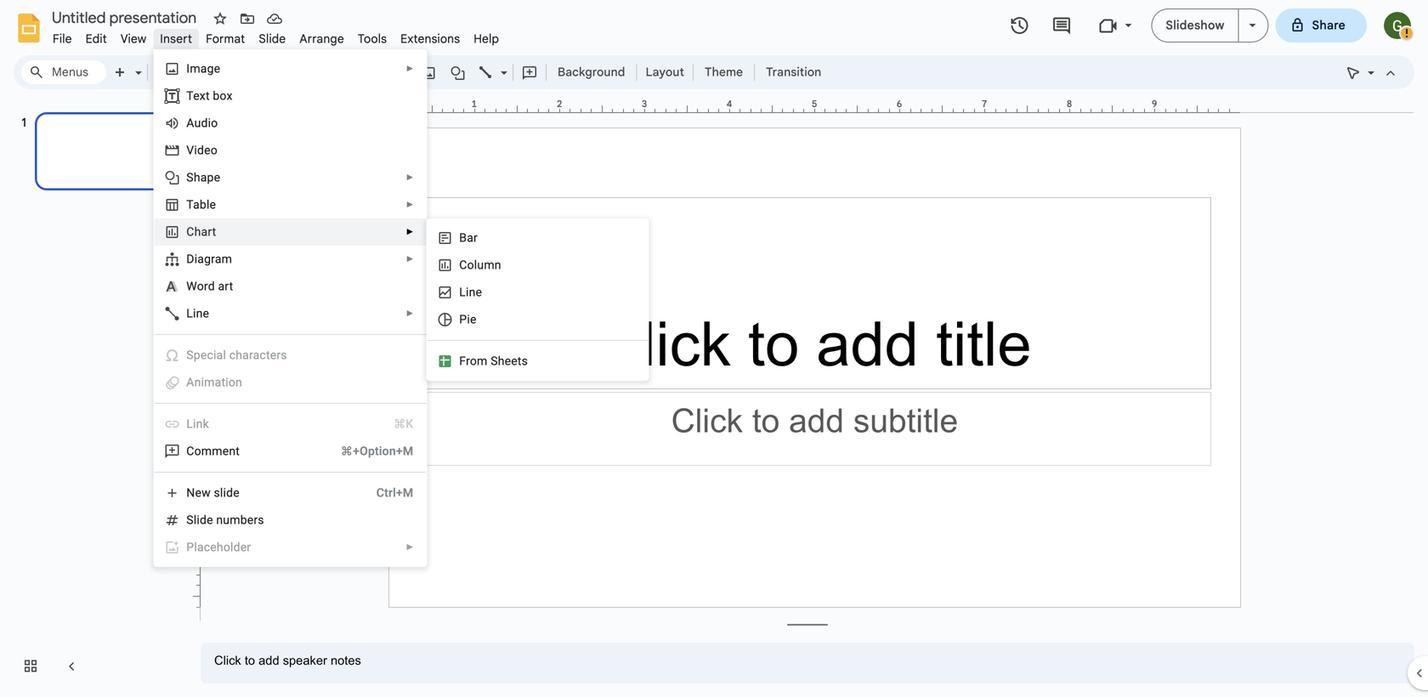 Task type: vqa. For each thing, say whether or not it's contained in the screenshot.
h
yes



Task type: describe. For each thing, give the bounding box(es) containing it.
menu item containing a
[[164, 374, 413, 391]]

spe c ial characters
[[186, 348, 287, 362]]

menu item containing p
[[164, 539, 414, 556]]

arrange menu item
[[293, 29, 351, 49]]

tools menu item
[[351, 29, 394, 49]]

slideshow button
[[1152, 9, 1239, 43]]

comment m element
[[186, 444, 245, 458]]

iagram
[[194, 252, 232, 266]]

a nimation
[[186, 375, 242, 389]]

pie p element
[[459, 312, 482, 326]]

layout button
[[641, 60, 689, 85]]

c h art
[[186, 225, 216, 239]]

animation a element
[[186, 375, 247, 389]]

ta b le
[[186, 198, 216, 212]]

extensions menu item
[[394, 29, 467, 49]]

⌘+option+m element
[[320, 443, 413, 460]]

c olumn
[[459, 258, 501, 272]]

menu containing b
[[386, 219, 649, 697]]

view
[[121, 31, 146, 46]]

line
[[186, 307, 209, 321]]

bar b element
[[459, 231, 483, 245]]

from s heets
[[459, 354, 528, 368]]

a for u
[[186, 116, 194, 130]]

numbers
[[216, 513, 264, 527]]

slideshow
[[1166, 18, 1225, 33]]

view menu item
[[114, 29, 153, 49]]

edit
[[86, 31, 107, 46]]

k
[[203, 417, 209, 431]]

theme
[[705, 65, 743, 79]]

placeholder p element
[[186, 540, 256, 554]]

share
[[1312, 18, 1346, 33]]

► for d iagram
[[406, 254, 414, 264]]

ine
[[466, 285, 482, 299]]

navigation inside application
[[0, 96, 187, 697]]

column c element
[[459, 258, 506, 272]]

a for nimation
[[186, 375, 194, 389]]

shape s element
[[186, 170, 225, 184]]

co m ment
[[186, 444, 240, 458]]

format menu item
[[199, 29, 252, 49]]

olumn
[[467, 258, 501, 272]]

co
[[186, 444, 201, 458]]

laceholder
[[194, 540, 251, 554]]

help menu item
[[467, 29, 506, 49]]

c
[[207, 348, 213, 362]]

► for p laceholder
[[406, 542, 414, 552]]

layout
[[646, 65, 684, 79]]

6 ► from the top
[[406, 309, 414, 318]]

menu containing i
[[113, 49, 427, 697]]

characters
[[229, 348, 287, 362]]

1 vertical spatial s
[[491, 354, 498, 368]]

⌘k
[[394, 417, 413, 431]]

menu bar banner
[[0, 0, 1428, 697]]

transition button
[[759, 60, 829, 85]]

n ew slide
[[186, 486, 240, 500]]

► for le
[[406, 200, 414, 210]]

shape image
[[448, 60, 468, 84]]

Star checkbox
[[208, 7, 232, 31]]

slid e numbers
[[186, 513, 264, 527]]

file menu item
[[46, 29, 79, 49]]

audio u element
[[186, 116, 223, 130]]

u
[[194, 116, 201, 130]]

s hape
[[186, 170, 220, 184]]

from sheets s element
[[459, 354, 533, 368]]

le
[[207, 198, 216, 212]]

transition
[[766, 65, 821, 79]]

d iagram
[[186, 252, 232, 266]]

from
[[459, 354, 488, 368]]

presentation options image
[[1249, 24, 1256, 27]]

line q element
[[186, 307, 214, 321]]

mage
[[190, 62, 220, 76]]

word art w element
[[186, 279, 238, 293]]

0 vertical spatial s
[[186, 170, 194, 184]]

lin k
[[186, 417, 209, 431]]

special characters c element
[[186, 348, 292, 362]]

p for laceholder
[[186, 540, 194, 554]]

ext
[[193, 89, 210, 103]]

slid
[[186, 513, 207, 527]]

slide
[[259, 31, 286, 46]]

insert menu item
[[153, 29, 199, 49]]

► for art
[[406, 227, 414, 237]]

b ar
[[459, 231, 478, 245]]

chart h element
[[186, 225, 221, 239]]

format
[[206, 31, 245, 46]]

ar
[[467, 231, 478, 245]]

w
[[186, 279, 197, 293]]

p laceholder
[[186, 540, 251, 554]]

Rename text field
[[46, 7, 207, 27]]

ctrl+m element
[[356, 485, 413, 502]]

background
[[558, 65, 625, 79]]

ta
[[186, 198, 200, 212]]

i
[[186, 62, 190, 76]]

theme button
[[697, 60, 751, 85]]



Task type: locate. For each thing, give the bounding box(es) containing it.
p for ie
[[459, 312, 467, 326]]

t ext box
[[186, 89, 233, 103]]

file
[[53, 31, 72, 46]]

link k element
[[186, 417, 214, 431]]

l ine
[[459, 285, 482, 299]]

s
[[186, 170, 194, 184], [491, 354, 498, 368]]

spe
[[186, 348, 207, 362]]

a inside menu item
[[186, 375, 194, 389]]

share button
[[1276, 9, 1367, 43]]

ment
[[212, 444, 240, 458]]

5 ► from the top
[[406, 254, 414, 264]]

c
[[186, 225, 194, 239], [459, 258, 467, 272]]

►
[[406, 64, 414, 74], [406, 173, 414, 182], [406, 200, 414, 210], [406, 227, 414, 237], [406, 254, 414, 264], [406, 309, 414, 318], [406, 542, 414, 552]]

0 horizontal spatial art
[[201, 225, 216, 239]]

nimation
[[194, 375, 242, 389]]

m
[[201, 444, 212, 458]]

n
[[186, 486, 195, 500]]

background button
[[550, 60, 633, 85]]

► inside menu item
[[406, 542, 414, 552]]

box
[[213, 89, 233, 103]]

navigation
[[0, 96, 187, 697]]

p down slid
[[186, 540, 194, 554]]

menu item containing spe
[[164, 347, 413, 364]]

p
[[459, 312, 467, 326], [186, 540, 194, 554]]

4 ► from the top
[[406, 227, 414, 237]]

menu bar
[[46, 22, 506, 50]]

w ord art
[[186, 279, 233, 293]]

1 vertical spatial art
[[218, 279, 233, 293]]

⌘k element
[[373, 416, 413, 433]]

0 horizontal spatial p
[[186, 540, 194, 554]]

l
[[459, 285, 466, 299]]

c for h
[[186, 225, 194, 239]]

dio
[[201, 116, 218, 130]]

extensions
[[401, 31, 460, 46]]

art for w ord art
[[218, 279, 233, 293]]

menu item containing lin
[[164, 416, 413, 433]]

video v element
[[186, 143, 223, 157]]

ideo
[[194, 143, 218, 157]]

a down spe on the left of the page
[[186, 375, 194, 389]]

new slide n element
[[186, 486, 245, 500]]

0 vertical spatial c
[[186, 225, 194, 239]]

insert
[[160, 31, 192, 46]]

1 horizontal spatial art
[[218, 279, 233, 293]]

menu item up ment
[[164, 416, 413, 433]]

t
[[186, 89, 193, 103]]

art right ord
[[218, 279, 233, 293]]

1 vertical spatial p
[[186, 540, 194, 554]]

main toolbar
[[105, 60, 830, 85]]

menu bar inside menu bar banner
[[46, 22, 506, 50]]

Menus field
[[21, 60, 106, 84]]

art
[[201, 225, 216, 239], [218, 279, 233, 293]]

d
[[186, 252, 194, 266]]

slide menu item
[[252, 29, 293, 49]]

1 menu item from the top
[[164, 347, 413, 364]]

application containing slideshow
[[0, 0, 1428, 697]]

ord
[[197, 279, 215, 293]]

ie
[[467, 312, 477, 326]]

help
[[474, 31, 499, 46]]

table b element
[[186, 198, 221, 212]]

v
[[186, 143, 194, 157]]

0 horizontal spatial s
[[186, 170, 194, 184]]

c up d
[[186, 225, 194, 239]]

a u dio
[[186, 116, 218, 130]]

2 menu item from the top
[[164, 374, 413, 391]]

s down v
[[186, 170, 194, 184]]

ctrl+m
[[376, 486, 413, 500]]

1 horizontal spatial s
[[491, 354, 498, 368]]

⌘+option+m
[[341, 444, 413, 458]]

h
[[194, 225, 201, 239]]

a
[[186, 116, 194, 130], [186, 375, 194, 389]]

1 vertical spatial c
[[459, 258, 467, 272]]

p down the l
[[459, 312, 467, 326]]

e
[[207, 513, 213, 527]]

2 a from the top
[[186, 375, 194, 389]]

edit menu item
[[79, 29, 114, 49]]

heets
[[498, 354, 528, 368]]

text box t element
[[186, 89, 238, 103]]

slide
[[214, 486, 240, 500]]

diagram d element
[[186, 252, 237, 266]]

tools
[[358, 31, 387, 46]]

menu bar containing file
[[46, 22, 506, 50]]

application
[[0, 0, 1428, 697]]

1 vertical spatial a
[[186, 375, 194, 389]]

7 ► from the top
[[406, 542, 414, 552]]

art for c h art
[[201, 225, 216, 239]]

c for olumn
[[459, 258, 467, 272]]

3 menu item from the top
[[164, 416, 413, 433]]

hape
[[194, 170, 220, 184]]

b
[[459, 231, 467, 245]]

line l element
[[459, 285, 487, 299]]

4 menu item from the top
[[164, 539, 414, 556]]

menu
[[113, 49, 427, 697], [386, 219, 649, 697]]

p ie
[[459, 312, 477, 326]]

0 vertical spatial p
[[459, 312, 467, 326]]

art up d iagram
[[201, 225, 216, 239]]

► for i mage
[[406, 64, 414, 74]]

0 vertical spatial a
[[186, 116, 194, 130]]

arrange
[[300, 31, 344, 46]]

lin
[[186, 417, 203, 431]]

1 ► from the top
[[406, 64, 414, 74]]

v ideo
[[186, 143, 218, 157]]

2 ► from the top
[[406, 173, 414, 182]]

s right from
[[491, 354, 498, 368]]

ew
[[195, 486, 211, 500]]

0 horizontal spatial c
[[186, 225, 194, 239]]

image i element
[[186, 62, 226, 76]]

menu item down numbers
[[164, 539, 414, 556]]

menu item
[[164, 347, 413, 364], [164, 374, 413, 391], [164, 416, 413, 433], [164, 539, 414, 556]]

c down 'b'
[[459, 258, 467, 272]]

1 a from the top
[[186, 116, 194, 130]]

1 horizontal spatial p
[[459, 312, 467, 326]]

i mage
[[186, 62, 220, 76]]

0 vertical spatial art
[[201, 225, 216, 239]]

slide numbers e element
[[186, 513, 269, 527]]

menu item up nimation
[[164, 347, 413, 364]]

► for s hape
[[406, 173, 414, 182]]

1 horizontal spatial c
[[459, 258, 467, 272]]

menu item down characters
[[164, 374, 413, 391]]

3 ► from the top
[[406, 200, 414, 210]]

b
[[200, 198, 207, 212]]

mode and view toolbar
[[1340, 0, 1416, 449]]

p inside menu item
[[186, 540, 194, 554]]

insert image image
[[420, 60, 439, 84]]

ial
[[213, 348, 226, 362]]

a left dio
[[186, 116, 194, 130]]



